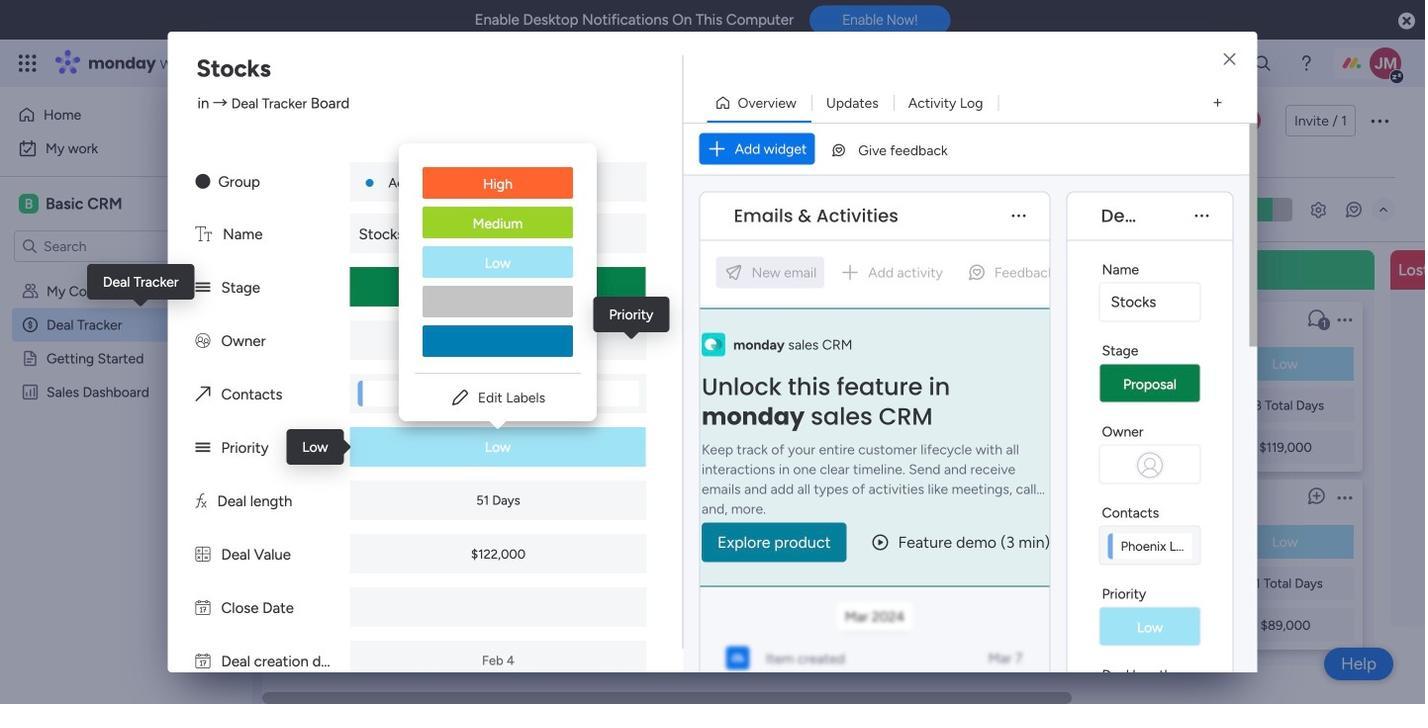 Task type: locate. For each thing, give the bounding box(es) containing it.
option
[[12, 99, 211, 131], [12, 133, 241, 164], [423, 167, 573, 201], [423, 207, 573, 241], [423, 246, 573, 280], [0, 274, 252, 278], [423, 286, 573, 318], [423, 326, 573, 357]]

0 horizontal spatial v2 status outline image
[[591, 356, 604, 372]]

monday marketplace image
[[1205, 53, 1224, 73]]

1 vertical spatial v2 status outline image
[[864, 534, 877, 550]]

0 vertical spatial v2 status outline image
[[1137, 356, 1150, 372]]

1 vertical spatial v2 status image
[[195, 439, 210, 457]]

1 horizontal spatial v2 status outline image
[[1137, 356, 1150, 372]]

public dashboard image
[[21, 383, 40, 402]]

v2 function image
[[195, 493, 206, 511]]

1 vertical spatial v2 function small outline image
[[1137, 576, 1150, 592]]

tab list
[[300, 145, 1396, 177]]

workspace selection element
[[19, 192, 125, 216]]

v2 status image up v2 multiple person column image
[[195, 279, 210, 297]]

row group
[[294, 250, 1425, 693]]

v2 function small outline image
[[591, 398, 604, 414], [864, 398, 877, 414], [1137, 398, 1150, 414], [864, 576, 877, 592]]

0 horizontal spatial v2 function small outline image
[[318, 398, 331, 414]]

Search field
[[441, 196, 500, 224]]

v2 function small outline image for v2 status outline image corresponding to the topmost v2 small numbers digit column outline icon
[[1137, 398, 1150, 414]]

v2 status image
[[195, 279, 210, 297], [195, 439, 210, 457]]

v2 status outline image
[[1137, 356, 1150, 372], [864, 534, 877, 550]]

select product image
[[18, 53, 38, 73]]

search everything image
[[1253, 53, 1273, 73]]

add view image
[[1214, 96, 1222, 110]]

v2 search image
[[426, 199, 441, 221]]

dapulse text column image
[[195, 226, 212, 243]]

1 vertical spatial v2 small numbers digit column outline image
[[864, 618, 877, 633]]

v2 status image down v2 board relation small image
[[195, 439, 210, 457]]

arrow down image
[[673, 198, 697, 222]]

list box
[[399, 151, 597, 373], [0, 271, 252, 677], [856, 294, 1090, 650], [1129, 294, 1363, 650]]

1 vertical spatial v2 status outline image
[[1137, 534, 1150, 550]]

0 horizontal spatial v2 status outline image
[[864, 534, 877, 550]]

v2 function small outline image
[[318, 398, 331, 414], [1137, 576, 1150, 592]]

1 horizontal spatial v2 small numbers digit column outline image
[[1137, 439, 1150, 455]]

None field
[[729, 203, 904, 229], [1096, 203, 1145, 229], [729, 203, 904, 229], [1096, 203, 1145, 229]]

v2 status outline image for the bottommost v2 small numbers digit column outline icon
[[864, 534, 877, 550]]

v2 small numbers digit column outline image
[[318, 439, 331, 455], [591, 439, 604, 455], [864, 439, 877, 455], [1137, 618, 1150, 633]]

v2 board relation small image
[[195, 386, 210, 404]]

0 horizontal spatial v2 small numbers digit column outline image
[[864, 618, 877, 633]]

1 v2 status image from the top
[[195, 279, 210, 297]]

0 vertical spatial v2 function small outline image
[[318, 398, 331, 414]]

dialog
[[0, 0, 1425, 705]]

public board image
[[21, 349, 40, 368]]

v2 function small outline image for topmost v2 status outline icon
[[591, 398, 604, 414]]

Search in workspace field
[[42, 235, 165, 258]]

1 horizontal spatial v2 function small outline image
[[1137, 576, 1150, 592]]

v2 small numbers digit column outline image
[[1137, 439, 1150, 455], [864, 618, 877, 633]]

0 vertical spatial v2 status image
[[195, 279, 210, 297]]

dapulse date column image
[[195, 600, 210, 618]]

dapulse date column image
[[195, 653, 210, 671]]

more dots image
[[1195, 209, 1209, 223]]

angle down image
[[383, 202, 393, 217]]

v2 status outline image
[[591, 356, 604, 372], [1137, 534, 1150, 550]]

dapulse close image
[[1399, 11, 1415, 32]]

workspace image
[[19, 193, 39, 215]]

tab
[[519, 145, 550, 176]]



Task type: describe. For each thing, give the bounding box(es) containing it.
0 vertical spatial v2 small numbers digit column outline image
[[1137, 439, 1150, 455]]

2 v2 status image from the top
[[195, 439, 210, 457]]

add view image
[[530, 153, 538, 168]]

close image
[[1224, 52, 1236, 67]]

jeremy miller image
[[1370, 48, 1402, 79]]

v2 sun image
[[195, 173, 210, 191]]

help image
[[1297, 53, 1316, 73]]

new deal image
[[799, 260, 819, 280]]

dapulse numbers column image
[[195, 546, 210, 564]]

v2 multiple person column image
[[195, 333, 210, 350]]

more dots image
[[1012, 209, 1026, 223]]

collapse image
[[1376, 202, 1392, 218]]

edit labels image
[[450, 388, 470, 408]]

v2 status outline image for the topmost v2 small numbers digit column outline icon
[[1137, 356, 1150, 372]]

v2 function small outline image for v2 status outline image corresponding to the bottommost v2 small numbers digit column outline icon
[[864, 576, 877, 592]]

0 vertical spatial v2 status outline image
[[591, 356, 604, 372]]

1 horizontal spatial v2 status outline image
[[1137, 534, 1150, 550]]

jeremy miller image
[[1235, 108, 1261, 134]]



Task type: vqa. For each thing, say whether or not it's contained in the screenshot.
the bottommost 'dapulse date column' "icon"
yes



